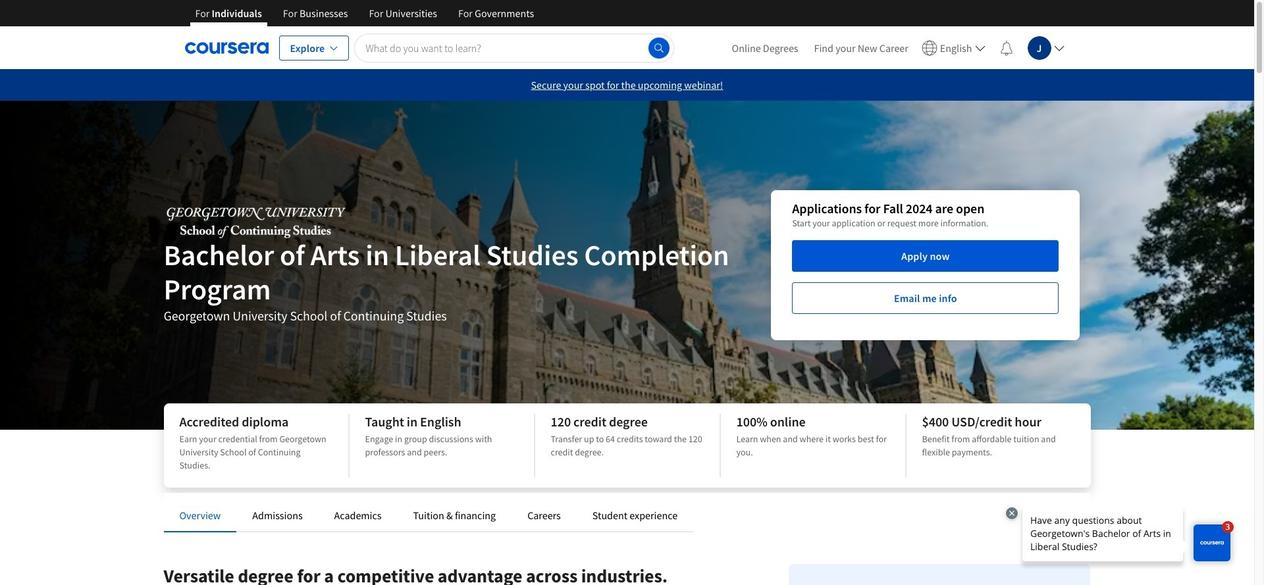 Task type: locate. For each thing, give the bounding box(es) containing it.
None search field
[[355, 33, 674, 62]]

banner navigation
[[185, 0, 545, 36]]

menu
[[724, 26, 1070, 69]]



Task type: vqa. For each thing, say whether or not it's contained in the screenshot.
Take ownership of your finances. Discover the financial resources that are right for you, such as U.S. federal financial aid,  private loans, grants and more.
no



Task type: describe. For each thing, give the bounding box(es) containing it.
georgetown university school of continuing studies logo image
[[164, 206, 347, 238]]

coursera image
[[185, 37, 268, 58]]

What do you want to learn? text field
[[355, 33, 674, 62]]



